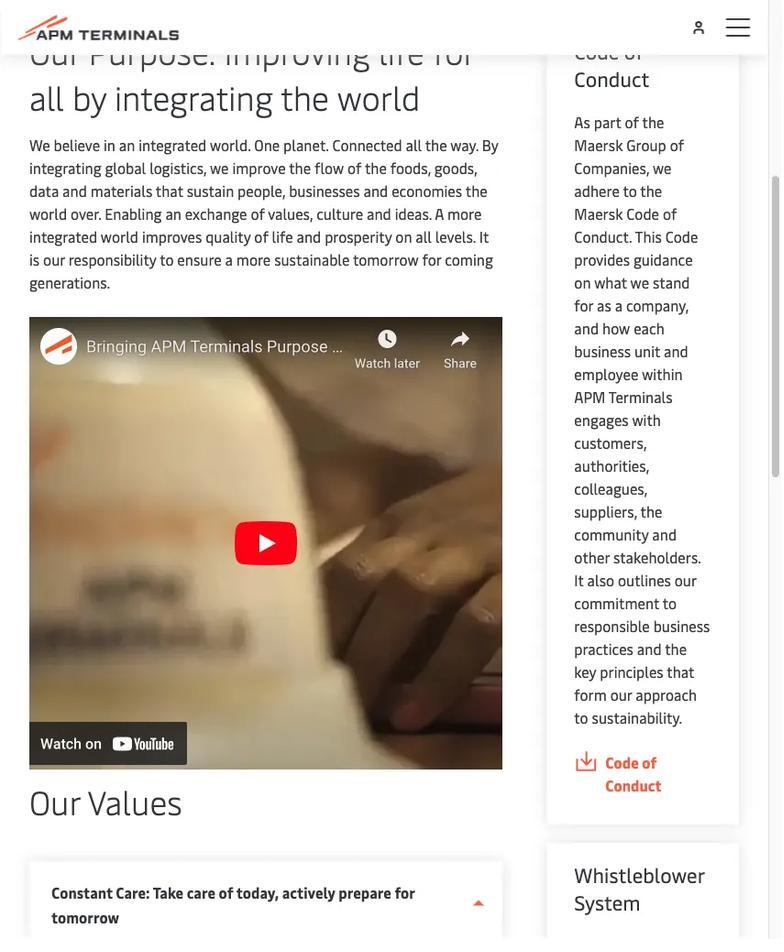 Task type: describe. For each thing, give the bounding box(es) containing it.
global
[[105, 159, 146, 178]]

the up group
[[642, 113, 664, 132]]

world inside our purpose: improving life for all by integrating the world
[[337, 75, 420, 120]]

what
[[594, 273, 627, 293]]

and up principles
[[637, 640, 662, 660]]

group
[[627, 136, 666, 155]]

exchange
[[185, 204, 247, 224]]

whistleblower
[[574, 862, 705, 889]]

guidance
[[634, 250, 693, 270]]

1 maersk from the top
[[574, 136, 623, 155]]

0 vertical spatial an
[[119, 136, 135, 155]]

practices
[[574, 640, 634, 660]]

2 maersk from the top
[[574, 204, 623, 224]]

coming
[[445, 250, 493, 270]]

by
[[482, 136, 498, 155]]

2 vertical spatial world
[[101, 227, 138, 247]]

believe
[[54, 136, 100, 155]]

stakeholders.
[[613, 548, 701, 568]]

0 vertical spatial conduct
[[574, 66, 649, 93]]

the up the approach
[[665, 640, 687, 660]]

on inside we believe in an integrated world. one planet. connected all the way. by integrating global logistics, we improve the flow of the foods, goods, data and materials that sustain people, businesses and economies the world over. enabling an exchange of values, culture and ideas. a more integrated world improves quality of life and prosperity on all levels. it is our responsibility to ensure a more sustainable tomorrow for coming generations.
[[396, 227, 412, 247]]

company,
[[626, 296, 688, 316]]

that inside 'as part of the maersk group of companies, we adhere to the maersk code of conduct. this code provides guidance on what we stand for as a company, and how each business unit and employee within apm terminals engages with customers, authorities, colleagues, suppliers, the community and other stakeholders. it also outlines our commitment to responsible business practices and the key principles that form our approach to sustainability.'
[[667, 663, 694, 683]]

over.
[[71, 204, 101, 224]]

quality
[[206, 227, 251, 247]]

way.
[[451, 136, 479, 155]]

2 horizontal spatial our
[[675, 571, 696, 591]]

and down connected
[[364, 182, 388, 201]]

code of conduct inside code of conduct link
[[605, 754, 662, 796]]

our for our values
[[29, 780, 80, 825]]

it inside we believe in an integrated world. one planet. connected all the way. by integrating global logistics, we improve the flow of the foods, goods, data and materials that sustain people, businesses and economies the world over. enabling an exchange of values, culture and ideas. a more integrated world improves quality of life and prosperity on all levels. it is our responsibility to ensure a more sustainable tomorrow for coming generations.
[[479, 227, 489, 247]]

2 vertical spatial our
[[610, 686, 632, 706]]

people,
[[238, 182, 285, 201]]

0 vertical spatial code of conduct
[[574, 38, 649, 93]]

system
[[574, 890, 641, 917]]

our inside we believe in an integrated world. one planet. connected all the way. by integrating global logistics, we improve the flow of the foods, goods, data and materials that sustain people, businesses and economies the world over. enabling an exchange of values, culture and ideas. a more integrated world improves quality of life and prosperity on all levels. it is our responsibility to ensure a more sustainable tomorrow for coming generations.
[[43, 250, 65, 270]]

how
[[602, 319, 630, 339]]

the inside our purpose: improving life for all by integrating the world
[[281, 75, 329, 120]]

and up sustainable
[[297, 227, 321, 247]]

adhere
[[574, 182, 620, 201]]

sustainability.
[[592, 709, 682, 728]]

the left way.
[[425, 136, 447, 155]]

code up this
[[627, 204, 659, 224]]

suppliers,
[[574, 502, 637, 522]]

1 vertical spatial conduct
[[605, 777, 662, 796]]

apm
[[574, 388, 606, 408]]

care:
[[116, 884, 150, 904]]

we
[[29, 136, 50, 155]]

culture
[[316, 204, 363, 224]]

1 horizontal spatial we
[[630, 273, 649, 293]]

responsible
[[574, 617, 650, 637]]

responsibility
[[69, 250, 156, 270]]

by
[[72, 75, 106, 120]]

form
[[574, 686, 607, 706]]

principles
[[600, 663, 664, 683]]

prosperity
[[325, 227, 392, 247]]

one
[[254, 136, 280, 155]]

purpose:
[[89, 29, 216, 74]]

stand
[[653, 273, 690, 293]]

authorities,
[[574, 457, 649, 476]]

flow
[[315, 159, 344, 178]]

1 vertical spatial business
[[653, 617, 710, 637]]

sustainable
[[274, 250, 350, 270]]

take
[[153, 884, 183, 904]]

1 horizontal spatial an
[[165, 204, 181, 224]]

part
[[594, 113, 621, 132]]

integrating inside our purpose: improving life for all by integrating the world
[[115, 75, 273, 120]]

a inside we believe in an integrated world. one planet. connected all the way. by integrating global logistics, we improve the flow of the foods, goods, data and materials that sustain people, businesses and economies the world over. enabling an exchange of values, culture and ideas. a more integrated world improves quality of life and prosperity on all levels. it is our responsibility to ensure a more sustainable tomorrow for coming generations.
[[225, 250, 233, 270]]

for inside we believe in an integrated world. one planet. connected all the way. by integrating global logistics, we improve the flow of the foods, goods, data and materials that sustain people, businesses and economies the world over. enabling an exchange of values, culture and ideas. a more integrated world improves quality of life and prosperity on all levels. it is our responsibility to ensure a more sustainable tomorrow for coming generations.
[[422, 250, 441, 270]]

unit
[[634, 342, 660, 362]]

to down outlines
[[663, 594, 677, 614]]

with
[[632, 411, 661, 430]]

conduct.
[[574, 227, 632, 247]]

code of conduct link
[[574, 752, 712, 798]]

1 vertical spatial all
[[406, 136, 422, 155]]

this
[[635, 227, 662, 247]]

1 horizontal spatial more
[[447, 204, 482, 224]]

constant care: take care of today, actively prepare for tomorrow
[[51, 884, 415, 928]]

commitment
[[574, 594, 659, 614]]

actively
[[282, 884, 335, 904]]

as
[[574, 113, 590, 132]]

levels.
[[435, 227, 476, 247]]

life inside we believe in an integrated world. one planet. connected all the way. by integrating global logistics, we improve the flow of the foods, goods, data and materials that sustain people, businesses and economies the world over. enabling an exchange of values, culture and ideas. a more integrated world improves quality of life and prosperity on all levels. it is our responsibility to ensure a more sustainable tomorrow for coming generations.
[[272, 227, 293, 247]]

our values
[[29, 780, 182, 825]]

we believe in an integrated world. one planet. connected all the way. by integrating global logistics, we improve the flow of the foods, goods, data and materials that sustain people, businesses and economies the world over. enabling an exchange of values, culture and ideas. a more integrated world improves quality of life and prosperity on all levels. it is our responsibility to ensure a more sustainable tomorrow for coming generations.
[[29, 136, 498, 293]]

a
[[435, 204, 444, 224]]

values,
[[268, 204, 313, 224]]

2 vertical spatial all
[[416, 227, 432, 247]]

employee
[[574, 365, 639, 385]]

to down companies,
[[623, 182, 637, 201]]

for inside constant care: take care of today, actively prepare for tomorrow
[[395, 884, 415, 904]]

engages
[[574, 411, 629, 430]]

each
[[634, 319, 664, 339]]

our for our purpose: improving life for all by integrating the world
[[29, 29, 80, 74]]

today,
[[236, 884, 279, 904]]

the down goods,
[[466, 182, 488, 201]]

economies
[[392, 182, 462, 201]]

it inside 'as part of the maersk group of companies, we adhere to the maersk code of conduct. this code provides guidance on what we stand for as a company, and how each business unit and employee within apm terminals engages with customers, authorities, colleagues, suppliers, the community and other stakeholders. it also outlines our commitment to responsible business practices and the key principles that form our approach to sustainability.'
[[574, 571, 584, 591]]

care
[[187, 884, 216, 904]]

foods,
[[390, 159, 431, 178]]



Task type: locate. For each thing, give the bounding box(es) containing it.
for
[[433, 29, 475, 74], [422, 250, 441, 270], [574, 296, 593, 316], [395, 884, 415, 904]]

constant
[[51, 884, 113, 904]]

our up by
[[29, 29, 80, 74]]

we up sustain
[[210, 159, 229, 178]]

and up prosperity
[[367, 204, 391, 224]]

our
[[43, 250, 65, 270], [675, 571, 696, 591], [610, 686, 632, 706]]

1 vertical spatial integrated
[[29, 227, 97, 247]]

is
[[29, 250, 40, 270]]

the down planet.
[[289, 159, 311, 178]]

the down connected
[[365, 159, 387, 178]]

planet.
[[283, 136, 329, 155]]

1 horizontal spatial integrating
[[115, 75, 273, 120]]

all left by
[[29, 75, 64, 120]]

data
[[29, 182, 59, 201]]

2 horizontal spatial world
[[337, 75, 420, 120]]

life inside our purpose: improving life for all by integrating the world
[[379, 29, 424, 74]]

0 horizontal spatial that
[[156, 182, 183, 201]]

key
[[574, 663, 596, 683]]

0 vertical spatial life
[[379, 29, 424, 74]]

also
[[587, 571, 614, 591]]

0 vertical spatial our
[[29, 29, 80, 74]]

approach
[[636, 686, 697, 706]]

our inside our purpose: improving life for all by integrating the world
[[29, 29, 80, 74]]

1 horizontal spatial tomorrow
[[353, 250, 419, 270]]

that down logistics,
[[156, 182, 183, 201]]

0 horizontal spatial it
[[479, 227, 489, 247]]

and up over.
[[62, 182, 87, 201]]

0 vertical spatial it
[[479, 227, 489, 247]]

1 horizontal spatial world
[[101, 227, 138, 247]]

1 vertical spatial life
[[272, 227, 293, 247]]

1 vertical spatial an
[[165, 204, 181, 224]]

a right as
[[615, 296, 623, 316]]

colleagues,
[[574, 480, 647, 499]]

0 horizontal spatial world
[[29, 204, 67, 224]]

sustain
[[187, 182, 234, 201]]

1 vertical spatial maersk
[[574, 204, 623, 224]]

we up the company,
[[630, 273, 649, 293]]

customers,
[[574, 434, 647, 453]]

0 horizontal spatial our
[[43, 250, 65, 270]]

tomorrow down constant
[[51, 909, 119, 928]]

more up the 'levels.'
[[447, 204, 482, 224]]

prepare
[[339, 884, 391, 904]]

1 horizontal spatial a
[[615, 296, 623, 316]]

to inside we believe in an integrated world. one planet. connected all the way. by integrating global logistics, we improve the flow of the foods, goods, data and materials that sustain people, businesses and economies the world over. enabling an exchange of values, culture and ideas. a more integrated world improves quality of life and prosperity on all levels. it is our responsibility to ensure a more sustainable tomorrow for coming generations.
[[160, 250, 174, 270]]

conduct up part
[[574, 66, 649, 93]]

1 horizontal spatial our
[[610, 686, 632, 706]]

that up the approach
[[667, 663, 694, 683]]

it left also
[[574, 571, 584, 591]]

integrating
[[115, 75, 273, 120], [29, 159, 101, 178]]

code of conduct down sustainability.
[[605, 754, 662, 796]]

0 horizontal spatial on
[[396, 227, 412, 247]]

in
[[104, 136, 115, 155]]

0 horizontal spatial integrated
[[29, 227, 97, 247]]

we inside we believe in an integrated world. one planet. connected all the way. by integrating global logistics, we improve the flow of the foods, goods, data and materials that sustain people, businesses and economies the world over. enabling an exchange of values, culture and ideas. a more integrated world improves quality of life and prosperity on all levels. it is our responsibility to ensure a more sustainable tomorrow for coming generations.
[[210, 159, 229, 178]]

it
[[479, 227, 489, 247], [574, 571, 584, 591]]

we down group
[[653, 159, 672, 178]]

on left what
[[574, 273, 591, 293]]

business down outlines
[[653, 617, 710, 637]]

we
[[210, 159, 229, 178], [653, 159, 672, 178], [630, 273, 649, 293]]

0 vertical spatial tomorrow
[[353, 250, 419, 270]]

1 vertical spatial our
[[29, 780, 80, 825]]

a down quality
[[225, 250, 233, 270]]

code of conduct up part
[[574, 38, 649, 93]]

tomorrow inside we believe in an integrated world. one planet. connected all the way. by integrating global logistics, we improve the flow of the foods, goods, data and materials that sustain people, businesses and economies the world over. enabling an exchange of values, culture and ideas. a more integrated world improves quality of life and prosperity on all levels. it is our responsibility to ensure a more sustainable tomorrow for coming generations.
[[353, 250, 419, 270]]

on inside 'as part of the maersk group of companies, we adhere to the maersk code of conduct. this code provides guidance on what we stand for as a company, and how each business unit and employee within apm terminals engages with customers, authorities, colleagues, suppliers, the community and other stakeholders. it also outlines our commitment to responsible business practices and the key principles that form our approach to sustainability.'
[[574, 273, 591, 293]]

and up within
[[664, 342, 688, 362]]

1 vertical spatial a
[[615, 296, 623, 316]]

code of conduct
[[574, 38, 649, 93], [605, 754, 662, 796]]

whistleblower system
[[574, 862, 705, 917]]

0 vertical spatial more
[[447, 204, 482, 224]]

community
[[574, 525, 649, 545]]

tomorrow inside constant care: take care of today, actively prepare for tomorrow
[[51, 909, 119, 928]]

more
[[447, 204, 482, 224], [236, 250, 271, 270]]

within
[[642, 365, 683, 385]]

the down improving
[[281, 75, 329, 120]]

2 horizontal spatial we
[[653, 159, 672, 178]]

conduct
[[574, 66, 649, 93], [605, 777, 662, 796]]

1 horizontal spatial integrated
[[139, 136, 207, 155]]

values
[[88, 780, 182, 825]]

2 our from the top
[[29, 780, 80, 825]]

1 vertical spatial integrating
[[29, 159, 101, 178]]

as part of the maersk group of companies, we adhere to the maersk code of conduct. this code provides guidance on what we stand for as a company, and how each business unit and employee within apm terminals engages with customers, authorities, colleagues, suppliers, the community and other stakeholders. it also outlines our commitment to responsible business practices and the key principles that form our approach to sustainability.
[[574, 113, 710, 728]]

improves
[[142, 227, 202, 247]]

1 horizontal spatial on
[[574, 273, 591, 293]]

ensure
[[177, 250, 222, 270]]

0 horizontal spatial business
[[574, 342, 631, 362]]

and down as
[[574, 319, 599, 339]]

1 vertical spatial on
[[574, 273, 591, 293]]

all up foods, on the top
[[406, 136, 422, 155]]

conduct down sustainability.
[[605, 777, 662, 796]]

0 vertical spatial world
[[337, 75, 420, 120]]

outlines
[[618, 571, 671, 591]]

maersk down adhere
[[574, 204, 623, 224]]

code
[[574, 38, 619, 65], [627, 204, 659, 224], [665, 227, 698, 247], [605, 754, 639, 773]]

to down improves at the top
[[160, 250, 174, 270]]

1 vertical spatial it
[[574, 571, 584, 591]]

connected
[[332, 136, 402, 155]]

a
[[225, 250, 233, 270], [615, 296, 623, 316]]

a inside 'as part of the maersk group of companies, we adhere to the maersk code of conduct. this code provides guidance on what we stand for as a company, and how each business unit and employee within apm terminals engages with customers, authorities, colleagues, suppliers, the community and other stakeholders. it also outlines our commitment to responsible business practices and the key principles that form our approach to sustainability.'
[[615, 296, 623, 316]]

0 vertical spatial a
[[225, 250, 233, 270]]

the right suppliers,
[[640, 502, 662, 522]]

generations.
[[29, 273, 110, 293]]

constant care: take care of today, actively prepare for tomorrow button
[[29, 862, 502, 940]]

on down ideas.
[[396, 227, 412, 247]]

tomorrow
[[353, 250, 419, 270], [51, 909, 119, 928]]

0 horizontal spatial we
[[210, 159, 229, 178]]

all inside our purpose: improving life for all by integrating the world
[[29, 75, 64, 120]]

integrating inside we believe in an integrated world. one planet. connected all the way. by integrating global logistics, we improve the flow of the foods, goods, data and materials that sustain people, businesses and economies the world over. enabling an exchange of values, culture and ideas. a more integrated world improves quality of life and prosperity on all levels. it is our responsibility to ensure a more sustainable tomorrow for coming generations.
[[29, 159, 101, 178]]

1 vertical spatial code of conduct
[[605, 754, 662, 796]]

0 horizontal spatial more
[[236, 250, 271, 270]]

and
[[62, 182, 87, 201], [364, 182, 388, 201], [367, 204, 391, 224], [297, 227, 321, 247], [574, 319, 599, 339], [664, 342, 688, 362], [652, 525, 677, 545], [637, 640, 662, 660]]

for inside 'as part of the maersk group of companies, we adhere to the maersk code of conduct. this code provides guidance on what we stand for as a company, and how each business unit and employee within apm terminals engages with customers, authorities, colleagues, suppliers, the community and other stakeholders. it also outlines our commitment to responsible business practices and the key principles that form our approach to sustainability.'
[[574, 296, 593, 316]]

code down sustainability.
[[605, 754, 639, 773]]

the down companies,
[[640, 182, 662, 201]]

0 vertical spatial our
[[43, 250, 65, 270]]

enabling
[[105, 204, 162, 224]]

1 vertical spatial that
[[667, 663, 694, 683]]

0 horizontal spatial tomorrow
[[51, 909, 119, 928]]

maersk down part
[[574, 136, 623, 155]]

our down stakeholders.
[[675, 571, 696, 591]]

1 vertical spatial world
[[29, 204, 67, 224]]

code up guidance
[[665, 227, 698, 247]]

0 vertical spatial integrating
[[115, 75, 273, 120]]

an right in at top left
[[119, 136, 135, 155]]

integrated
[[139, 136, 207, 155], [29, 227, 97, 247]]

1 horizontal spatial that
[[667, 663, 694, 683]]

integrated down over.
[[29, 227, 97, 247]]

0 vertical spatial that
[[156, 182, 183, 201]]

of
[[624, 38, 644, 65], [625, 113, 639, 132], [670, 136, 684, 155], [348, 159, 362, 178], [251, 204, 265, 224], [663, 204, 677, 224], [254, 227, 268, 247], [642, 754, 657, 773], [219, 884, 233, 904]]

1 horizontal spatial life
[[379, 29, 424, 74]]

our right is
[[43, 250, 65, 270]]

it up coming
[[479, 227, 489, 247]]

1 vertical spatial our
[[675, 571, 696, 591]]

more down quality
[[236, 250, 271, 270]]

0 horizontal spatial life
[[272, 227, 293, 247]]

0 vertical spatial maersk
[[574, 136, 623, 155]]

world.
[[210, 136, 251, 155]]

world up connected
[[337, 75, 420, 120]]

the
[[281, 75, 329, 120], [642, 113, 664, 132], [425, 136, 447, 155], [289, 159, 311, 178], [365, 159, 387, 178], [466, 182, 488, 201], [640, 182, 662, 201], [640, 502, 662, 522], [665, 640, 687, 660]]

that inside we believe in an integrated world. one planet. connected all the way. by integrating global logistics, we improve the flow of the foods, goods, data and materials that sustain people, businesses and economies the world over. enabling an exchange of values, culture and ideas. a more integrated world improves quality of life and prosperity on all levels. it is our responsibility to ensure a more sustainable tomorrow for coming generations.
[[156, 182, 183, 201]]

provides
[[574, 250, 630, 270]]

an up improves at the top
[[165, 204, 181, 224]]

our purpose: improving life for all by integrating the world
[[29, 29, 475, 120]]

1 our from the top
[[29, 29, 80, 74]]

improving
[[224, 29, 370, 74]]

all down ideas.
[[416, 227, 432, 247]]

that
[[156, 182, 183, 201], [667, 663, 694, 683]]

0 vertical spatial on
[[396, 227, 412, 247]]

0 horizontal spatial an
[[119, 136, 135, 155]]

our
[[29, 29, 80, 74], [29, 780, 80, 825]]

integrated up logistics,
[[139, 136, 207, 155]]

logistics,
[[150, 159, 207, 178]]

business up employee
[[574, 342, 631, 362]]

world
[[337, 75, 420, 120], [29, 204, 67, 224], [101, 227, 138, 247]]

ideas.
[[395, 204, 432, 224]]

integrating up world.
[[115, 75, 273, 120]]

other
[[574, 548, 610, 568]]

0 vertical spatial business
[[574, 342, 631, 362]]

our left values
[[29, 780, 80, 825]]

terminals
[[609, 388, 673, 408]]

improve
[[232, 159, 286, 178]]

1 horizontal spatial it
[[574, 571, 584, 591]]

our down principles
[[610, 686, 632, 706]]

1 vertical spatial tomorrow
[[51, 909, 119, 928]]

an
[[119, 136, 135, 155], [165, 204, 181, 224]]

0 vertical spatial integrated
[[139, 136, 207, 155]]

goods,
[[434, 159, 477, 178]]

world down data
[[29, 204, 67, 224]]

for inside our purpose: improving life for all by integrating the world
[[433, 29, 475, 74]]

world up responsibility
[[101, 227, 138, 247]]

0 vertical spatial all
[[29, 75, 64, 120]]

code up part
[[574, 38, 619, 65]]

businesses
[[289, 182, 360, 201]]

on
[[396, 227, 412, 247], [574, 273, 591, 293]]

all
[[29, 75, 64, 120], [406, 136, 422, 155], [416, 227, 432, 247]]

of inside constant care: take care of today, actively prepare for tomorrow
[[219, 884, 233, 904]]

materials
[[91, 182, 152, 201]]

integrating down believe at the top left
[[29, 159, 101, 178]]

0 horizontal spatial integrating
[[29, 159, 101, 178]]

0 horizontal spatial a
[[225, 250, 233, 270]]

to down the form
[[574, 709, 588, 728]]

1 horizontal spatial business
[[653, 617, 710, 637]]

1 vertical spatial more
[[236, 250, 271, 270]]

as
[[597, 296, 611, 316]]

and up stakeholders.
[[652, 525, 677, 545]]

life
[[379, 29, 424, 74], [272, 227, 293, 247]]

companies,
[[574, 159, 649, 178]]

tomorrow down prosperity
[[353, 250, 419, 270]]



Task type: vqa. For each thing, say whether or not it's contained in the screenshot.
10/19/23 associated with 10/19/23
no



